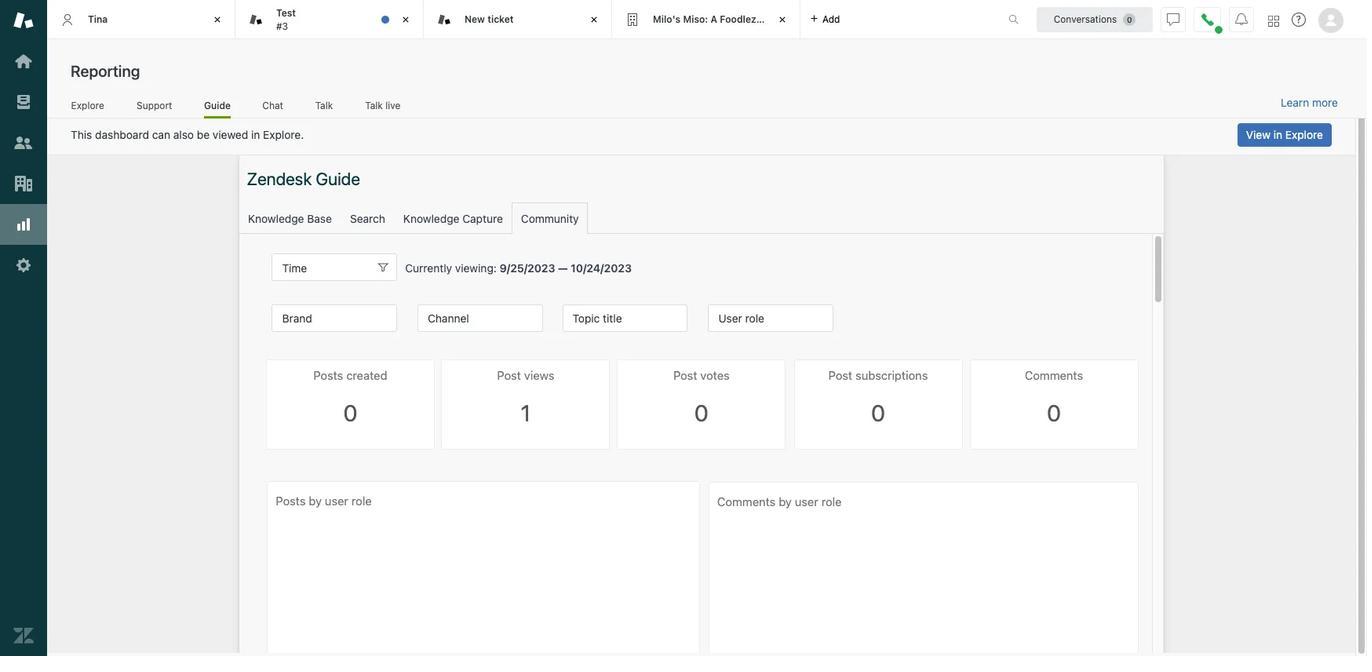 Task type: describe. For each thing, give the bounding box(es) containing it.
views image
[[13, 92, 34, 112]]

close image for tina
[[210, 12, 225, 27]]

talk live
[[365, 99, 401, 111]]

talk live link
[[365, 99, 401, 116]]

support link
[[136, 99, 173, 116]]

explore link
[[71, 99, 105, 116]]

main element
[[0, 0, 47, 656]]

notifications image
[[1236, 13, 1248, 26]]

reporting image
[[13, 214, 34, 235]]

dashboard
[[95, 128, 149, 141]]

conversations button
[[1037, 7, 1153, 32]]

add
[[823, 13, 841, 25]]

button displays agent's chat status as invisible. image
[[1168, 13, 1180, 26]]

milo's
[[653, 13, 681, 25]]

milo's miso: a foodlez subsidiary tab
[[612, 0, 808, 39]]

view in explore
[[1247, 128, 1324, 141]]

customers image
[[13, 133, 34, 153]]

this dashboard can also be viewed in explore.
[[71, 128, 304, 141]]

tabs tab list
[[47, 0, 992, 39]]

viewed
[[213, 128, 248, 141]]

new
[[465, 13, 485, 25]]

this
[[71, 128, 92, 141]]

a
[[711, 13, 718, 25]]

learn
[[1281, 96, 1310, 109]]

test
[[276, 7, 296, 19]]

tina tab
[[47, 0, 236, 39]]

learn more link
[[1281, 96, 1339, 110]]

add button
[[801, 0, 850, 38]]

also
[[173, 128, 194, 141]]

zendesk products image
[[1269, 15, 1280, 26]]

zendesk image
[[13, 626, 34, 646]]

get help image
[[1292, 13, 1307, 27]]

zendesk support image
[[13, 10, 34, 31]]

organizations image
[[13, 174, 34, 194]]



Task type: locate. For each thing, give the bounding box(es) containing it.
explore up this
[[71, 99, 104, 111]]

1 horizontal spatial talk
[[365, 99, 383, 111]]

admin image
[[13, 255, 34, 276]]

tab
[[236, 0, 424, 39]]

0 horizontal spatial talk
[[315, 99, 333, 111]]

foodlez
[[720, 13, 757, 25]]

0 horizontal spatial close image
[[398, 12, 414, 27]]

talk
[[315, 99, 333, 111], [365, 99, 383, 111]]

get started image
[[13, 51, 34, 71]]

explore.
[[263, 128, 304, 141]]

1 close image from the left
[[210, 12, 225, 27]]

1 horizontal spatial close image
[[587, 12, 602, 27]]

close image left milo's
[[587, 12, 602, 27]]

view in explore button
[[1238, 123, 1332, 147]]

ticket
[[488, 13, 514, 25]]

explore
[[71, 99, 104, 111], [1286, 128, 1324, 141]]

1 horizontal spatial in
[[1274, 128, 1283, 141]]

close image left new
[[398, 12, 414, 27]]

in inside button
[[1274, 128, 1283, 141]]

view
[[1247, 128, 1271, 141]]

#3
[[276, 20, 288, 32]]

new ticket tab
[[424, 0, 612, 39]]

talk right chat
[[315, 99, 333, 111]]

learn more
[[1281, 96, 1339, 109]]

new ticket
[[465, 13, 514, 25]]

0 vertical spatial explore
[[71, 99, 104, 111]]

close image
[[210, 12, 225, 27], [587, 12, 602, 27]]

miso:
[[683, 13, 708, 25]]

explore inside button
[[1286, 128, 1324, 141]]

close image
[[398, 12, 414, 27], [775, 12, 791, 27]]

talk inside 'link'
[[315, 99, 333, 111]]

close image left add popup button at right
[[775, 12, 791, 27]]

milo's miso: a foodlez subsidiary
[[653, 13, 808, 25]]

conversations
[[1054, 13, 1118, 25]]

explore down learn more link
[[1286, 128, 1324, 141]]

close image for new ticket
[[587, 12, 602, 27]]

1 horizontal spatial close image
[[775, 12, 791, 27]]

close image left #3
[[210, 12, 225, 27]]

2 close image from the left
[[775, 12, 791, 27]]

1 horizontal spatial explore
[[1286, 128, 1324, 141]]

1 vertical spatial explore
[[1286, 128, 1324, 141]]

close image inside milo's miso: a foodlez subsidiary tab
[[775, 12, 791, 27]]

talk for talk live
[[365, 99, 383, 111]]

chat link
[[262, 99, 284, 116]]

test #3
[[276, 7, 296, 32]]

in
[[251, 128, 260, 141], [1274, 128, 1283, 141]]

chat
[[262, 99, 283, 111]]

support
[[137, 99, 172, 111]]

guide link
[[204, 99, 231, 119]]

talk link
[[315, 99, 333, 116]]

1 talk from the left
[[315, 99, 333, 111]]

more
[[1313, 96, 1339, 109]]

tina
[[88, 13, 108, 25]]

talk for talk
[[315, 99, 333, 111]]

0 horizontal spatial close image
[[210, 12, 225, 27]]

2 close image from the left
[[587, 12, 602, 27]]

can
[[152, 128, 170, 141]]

tab containing test
[[236, 0, 424, 39]]

reporting
[[71, 62, 140, 80]]

be
[[197, 128, 210, 141]]

close image inside the new ticket tab
[[587, 12, 602, 27]]

0 horizontal spatial explore
[[71, 99, 104, 111]]

guide
[[204, 99, 231, 111]]

1 in from the left
[[251, 128, 260, 141]]

live
[[386, 99, 401, 111]]

subsidiary
[[759, 13, 808, 25]]

2 in from the left
[[1274, 128, 1283, 141]]

in right viewed
[[251, 128, 260, 141]]

close image inside tina tab
[[210, 12, 225, 27]]

talk left live
[[365, 99, 383, 111]]

1 close image from the left
[[398, 12, 414, 27]]

0 horizontal spatial in
[[251, 128, 260, 141]]

2 talk from the left
[[365, 99, 383, 111]]

in right view
[[1274, 128, 1283, 141]]



